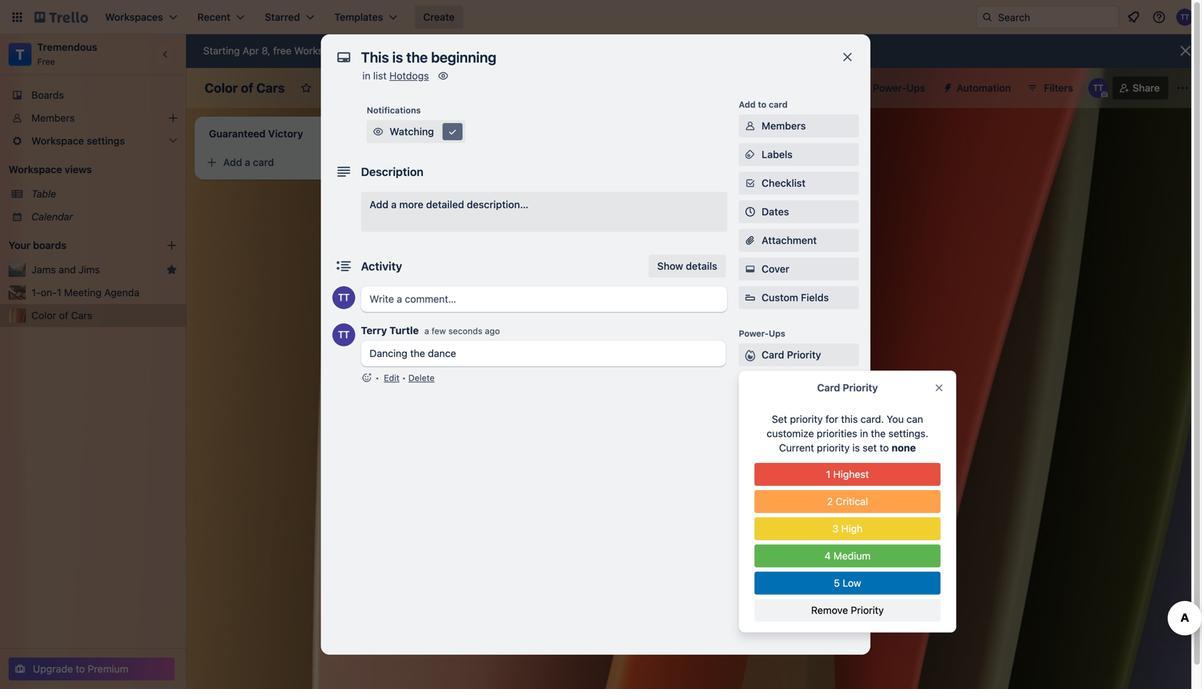 Task type: describe. For each thing, give the bounding box(es) containing it.
0 vertical spatial card
[[769, 99, 788, 110]]

collaborators.
[[445, 45, 508, 57]]

1 horizontal spatial ups
[[817, 378, 836, 389]]

0 vertical spatial card priority
[[762, 349, 821, 361]]

agenda
[[104, 287, 139, 298]]

your boards with 3 items element
[[9, 237, 145, 254]]

0 horizontal spatial share
[[762, 614, 789, 626]]

1-
[[31, 287, 41, 298]]

custom
[[762, 292, 798, 303]]

workspace for workspace visible
[[346, 82, 399, 94]]

1 horizontal spatial priority
[[843, 382, 878, 394]]

tremendous free
[[37, 41, 97, 67]]

workspace visible
[[346, 82, 432, 94]]

archive link
[[739, 580, 859, 603]]

free
[[273, 45, 292, 57]]

cars inside color of cars link
[[71, 310, 92, 321]]

table link
[[31, 187, 177, 201]]

create
[[423, 11, 455, 23]]

in list hotdogs
[[362, 70, 429, 82]]

list
[[373, 70, 387, 82]]

sm image for card priority
[[743, 348, 758, 362]]

add power-ups link
[[739, 372, 859, 395]]

your boards
[[9, 239, 66, 251]]

terry turtle (terryturtle) image inside the primary element
[[1177, 9, 1194, 26]]

1-on-1 meeting agenda
[[31, 287, 139, 298]]

and
[[59, 264, 76, 276]]

add button button
[[739, 431, 859, 454]]

star or unstar board image
[[301, 82, 312, 94]]

2 vertical spatial power-
[[783, 378, 817, 389]]

delete
[[408, 373, 435, 383]]

custom fields
[[762, 292, 829, 303]]

1 vertical spatial of
[[59, 310, 68, 321]]

make template
[[762, 551, 832, 563]]

checklist
[[762, 177, 806, 189]]

table
[[31, 188, 56, 200]]

1 vertical spatial ups
[[769, 329, 786, 339]]

attachment
[[762, 234, 817, 246]]

dancing the dance
[[370, 347, 456, 359]]

ups inside button
[[907, 82, 925, 94]]

1 vertical spatial card priority
[[817, 382, 878, 394]]

your
[[9, 239, 30, 251]]

1 horizontal spatial add a card button
[[404, 204, 561, 227]]

primary element
[[0, 0, 1202, 34]]

sm image for cover
[[743, 262, 758, 276]]

fields
[[801, 292, 829, 303]]

of inside board name text box
[[241, 80, 253, 96]]

activity
[[361, 259, 402, 273]]

0 vertical spatial priority
[[787, 349, 821, 361]]

cars inside board name text box
[[256, 80, 285, 96]]

color of cars inside color of cars link
[[31, 310, 92, 321]]

more
[[399, 199, 424, 210]]

1 horizontal spatial add a card
[[427, 209, 477, 221]]

1 vertical spatial terry turtle (terryturtle) image
[[1088, 78, 1108, 98]]

1
[[57, 287, 61, 298]]

limited
[[386, 45, 416, 57]]

apr
[[243, 45, 259, 57]]

jims
[[79, 264, 100, 276]]

sm image for make template
[[743, 550, 758, 564]]

make template link
[[739, 545, 859, 568]]

tremendous link
[[37, 41, 97, 53]]

color of cars link
[[31, 308, 177, 323]]

0 horizontal spatial color
[[31, 310, 56, 321]]

open information menu image
[[1152, 10, 1167, 24]]

add inside add a more detailed description… link
[[370, 199, 389, 210]]

0 vertical spatial share
[[1133, 82, 1160, 94]]

automation inside button
[[957, 82, 1011, 94]]

checklist button
[[739, 172, 859, 195]]

sm image for watching
[[371, 125, 385, 139]]

8,
[[262, 45, 271, 57]]

custom fields button
[[739, 291, 859, 305]]

1 horizontal spatial the
[[445, 158, 460, 170]]

labels
[[762, 149, 793, 160]]

seconds
[[449, 326, 483, 336]]

add to card
[[739, 99, 788, 110]]

dates button
[[739, 200, 859, 223]]

turtle
[[390, 325, 419, 336]]

workspace navigation collapse icon image
[[156, 44, 176, 64]]

0 notifications image
[[1125, 9, 1142, 26]]

create from template… image
[[366, 157, 378, 168]]

will
[[354, 45, 368, 57]]

add board image
[[166, 240, 177, 251]]

power-ups inside button
[[873, 82, 925, 94]]

boards
[[33, 239, 66, 251]]

filters button
[[1023, 77, 1078, 99]]

upgrade to premium
[[33, 663, 128, 675]]

workspaces
[[294, 45, 351, 57]]

boards link
[[0, 84, 186, 107]]

visible
[[402, 82, 432, 94]]

1-on-1 meeting agenda link
[[31, 286, 177, 300]]

sm image for members
[[743, 119, 758, 133]]

cover
[[762, 263, 790, 275]]



Task type: vqa. For each thing, say whether or not it's contained in the screenshot.
the workspace
yes



Task type: locate. For each thing, give the bounding box(es) containing it.
1 horizontal spatial terry turtle (terryturtle) image
[[1088, 78, 1108, 98]]

color down the starting
[[205, 80, 238, 96]]

0 horizontal spatial power-
[[739, 329, 769, 339]]

0 horizontal spatial color of cars
[[31, 310, 92, 321]]

0 horizontal spatial workspace
[[9, 164, 62, 175]]

watching button
[[367, 120, 466, 143]]

premium
[[88, 663, 128, 675]]

members down boards
[[31, 112, 75, 124]]

ago
[[485, 326, 500, 336]]

priority
[[787, 349, 821, 361], [843, 382, 878, 394]]

show details link
[[649, 255, 726, 278]]

edit
[[384, 373, 400, 383]]

1 horizontal spatial of
[[241, 80, 253, 96]]

workspace visible button
[[321, 77, 440, 99]]

1 horizontal spatial share button
[[1113, 77, 1169, 99]]

add inside add power-ups link
[[762, 378, 781, 389]]

copy image
[[743, 521, 758, 535]]

share left show menu image in the top right of the page
[[1133, 82, 1160, 94]]

automation button
[[937, 77, 1020, 99]]

to for upgrade to premium
[[76, 663, 85, 675]]

members for the right the members link
[[762, 120, 806, 132]]

1 vertical spatial add a card
[[427, 209, 477, 221]]

edit link
[[384, 373, 400, 383]]

free
[[37, 57, 55, 67]]

views
[[65, 164, 92, 175]]

sm image
[[436, 69, 451, 83], [743, 119, 758, 133], [371, 125, 385, 139], [446, 125, 460, 139], [743, 147, 758, 162], [743, 262, 758, 276], [743, 348, 758, 362], [743, 550, 758, 564], [743, 585, 758, 599]]

add a more detailed description…
[[370, 199, 529, 210]]

description…
[[467, 199, 529, 210]]

1 horizontal spatial workspace
[[346, 82, 399, 94]]

meeting
[[64, 287, 102, 298]]

2 horizontal spatial card
[[769, 99, 788, 110]]

search image
[[982, 11, 993, 23]]

members link
[[0, 107, 186, 130], [739, 115, 859, 137]]

1 vertical spatial card
[[817, 382, 840, 394]]

color of cars
[[205, 80, 285, 96], [31, 310, 92, 321]]

this is the beginning
[[412, 158, 508, 170]]

description
[[361, 165, 424, 179]]

1 vertical spatial color of cars
[[31, 310, 92, 321]]

beginning
[[462, 158, 508, 170]]

the left dance
[[410, 347, 425, 359]]

0 horizontal spatial the
[[410, 347, 425, 359]]

on-
[[41, 287, 57, 298]]

a few seconds ago link
[[424, 326, 500, 336]]

sm image inside the archive link
[[743, 585, 758, 599]]

create button
[[415, 6, 463, 29]]

1 vertical spatial power-
[[739, 329, 769, 339]]

1 vertical spatial add a card button
[[404, 204, 561, 227]]

sm image up this is the beginning on the left
[[446, 125, 460, 139]]

0 vertical spatial to
[[419, 45, 428, 57]]

1 horizontal spatial power-ups
[[873, 82, 925, 94]]

1 horizontal spatial color of cars
[[205, 80, 285, 96]]

sm image inside make template link
[[743, 550, 758, 564]]

0 horizontal spatial card
[[762, 349, 784, 361]]

1 horizontal spatial to
[[419, 45, 428, 57]]

dates
[[762, 206, 789, 218]]

sm image left make
[[743, 550, 758, 564]]

a
[[245, 156, 250, 168], [391, 199, 397, 210], [448, 209, 454, 221], [424, 326, 429, 336]]

None text field
[[354, 44, 826, 70]]

tremendous
[[37, 41, 97, 53]]

hotdogs
[[389, 70, 429, 82]]

0 vertical spatial cars
[[256, 80, 285, 96]]

color of cars down 1
[[31, 310, 92, 321]]

1 vertical spatial color
[[31, 310, 56, 321]]

starred icon image
[[166, 264, 177, 276]]

0 horizontal spatial members
[[31, 112, 75, 124]]

0 horizontal spatial priority
[[787, 349, 821, 361]]

•
[[402, 373, 406, 383]]

2 vertical spatial terry turtle (terryturtle) image
[[332, 286, 355, 309]]

terry turtle (terryturtle) image
[[332, 323, 355, 346]]

10
[[431, 45, 442, 57]]

0 horizontal spatial terry turtle (terryturtle) image
[[332, 286, 355, 309]]

power-
[[873, 82, 907, 94], [739, 329, 769, 339], [783, 378, 817, 389]]

card for add a card button to the left
[[253, 156, 274, 168]]

1 horizontal spatial cars
[[256, 80, 285, 96]]

1 horizontal spatial members
[[762, 120, 806, 132]]

add a card
[[223, 156, 274, 168], [427, 209, 477, 221]]

workspace for workspace views
[[9, 164, 62, 175]]

1 vertical spatial to
[[758, 99, 767, 110]]

1 vertical spatial automation
[[739, 414, 788, 424]]

1 horizontal spatial members link
[[739, 115, 859, 137]]

actions
[[739, 473, 771, 483]]

t link
[[9, 43, 31, 66]]

0 vertical spatial color of cars
[[205, 80, 285, 96]]

template
[[790, 551, 832, 563]]

0 horizontal spatial card
[[253, 156, 274, 168]]

share
[[1133, 82, 1160, 94], [762, 614, 789, 626]]

card
[[762, 349, 784, 361], [817, 382, 840, 394]]

members link up labels link
[[739, 115, 859, 137]]

add a card button
[[200, 151, 358, 174], [404, 204, 561, 227]]

0 horizontal spatial members link
[[0, 107, 186, 130]]

1 horizontal spatial automation
[[957, 82, 1011, 94]]

1 vertical spatial power-ups
[[739, 329, 786, 339]]

of down 1
[[59, 310, 68, 321]]

0 horizontal spatial cars
[[71, 310, 92, 321]]

to right upgrade
[[76, 663, 85, 675]]

labels link
[[739, 143, 859, 166]]

sm image for archive
[[743, 585, 758, 599]]

button
[[783, 436, 815, 448]]

Board name text field
[[198, 77, 292, 99]]

move image
[[743, 492, 758, 507]]

0 horizontal spatial add a card
[[223, 156, 274, 168]]

card up add power-ups
[[762, 349, 784, 361]]

sm image down notifications
[[371, 125, 385, 139]]

2 vertical spatial ups
[[817, 378, 836, 389]]

0 vertical spatial share button
[[1113, 77, 1169, 99]]

Search field
[[993, 6, 1119, 28]]

0 vertical spatial the
[[445, 158, 460, 170]]

to left 10
[[419, 45, 428, 57]]

attachment button
[[739, 229, 859, 252]]

to up labels
[[758, 99, 767, 110]]

cars
[[256, 80, 285, 96], [71, 310, 92, 321]]

the right the is
[[445, 158, 460, 170]]

0 vertical spatial color
[[205, 80, 238, 96]]

delete link
[[408, 373, 435, 383]]

terry turtle (terryturtle) image up terry turtle (terryturtle) image
[[332, 286, 355, 309]]

cover link
[[739, 258, 859, 281]]

1 vertical spatial priority
[[843, 382, 878, 394]]

0 horizontal spatial of
[[59, 310, 68, 321]]

sm image up add power-ups link
[[743, 348, 758, 362]]

0 horizontal spatial add a card button
[[200, 151, 358, 174]]

1 vertical spatial cars
[[71, 310, 92, 321]]

members
[[31, 112, 75, 124], [762, 120, 806, 132]]

0 horizontal spatial share button
[[739, 609, 859, 632]]

1 horizontal spatial color
[[205, 80, 238, 96]]

starting
[[203, 45, 240, 57]]

color down on-
[[31, 310, 56, 321]]

notifications
[[367, 105, 421, 115]]

0 horizontal spatial power-ups
[[739, 329, 786, 339]]

0 vertical spatial add a card
[[223, 156, 274, 168]]

ups
[[907, 82, 925, 94], [769, 329, 786, 339], [817, 378, 836, 389]]

0 vertical spatial of
[[241, 80, 253, 96]]

sm image down 10
[[436, 69, 451, 83]]

add inside "add button" button
[[762, 436, 781, 448]]

1 vertical spatial share
[[762, 614, 789, 626]]

share button down the archive link
[[739, 609, 859, 632]]

workspace down in
[[346, 82, 399, 94]]

upgrade to premium link
[[9, 658, 175, 681]]

color of cars down the "apr"
[[205, 80, 285, 96]]

2 horizontal spatial power-
[[873, 82, 907, 94]]

color of cars inside board name text box
[[205, 80, 285, 96]]

this is the beginning link
[[412, 157, 578, 171]]

dance
[[428, 347, 456, 359]]

0 vertical spatial workspace
[[346, 82, 399, 94]]

in
[[362, 70, 371, 82]]

share down archive
[[762, 614, 789, 626]]

0 vertical spatial terry turtle (terryturtle) image
[[1177, 9, 1194, 26]]

archive
[[762, 586, 797, 598]]

share button left show menu image in the top right of the page
[[1113, 77, 1169, 99]]

0 vertical spatial power-
[[873, 82, 907, 94]]

sm image left cover
[[743, 262, 758, 276]]

card for the right add a card button
[[456, 209, 477, 221]]

1 horizontal spatial power-
[[783, 378, 817, 389]]

jams
[[31, 264, 56, 276]]

sm image for labels
[[743, 147, 758, 162]]

workspace
[[346, 82, 399, 94], [9, 164, 62, 175]]

workspace inside workspace visible button
[[346, 82, 399, 94]]

0 vertical spatial ups
[[907, 82, 925, 94]]

Write a comment text field
[[361, 286, 727, 312]]

card up "add button" button
[[817, 382, 840, 394]]

2 horizontal spatial terry turtle (terryturtle) image
[[1177, 9, 1194, 26]]

1 horizontal spatial card
[[817, 382, 840, 394]]

2 horizontal spatial ups
[[907, 82, 925, 94]]

1 vertical spatial workspace
[[9, 164, 62, 175]]

1 horizontal spatial card
[[456, 209, 477, 221]]

1 vertical spatial the
[[410, 347, 425, 359]]

workspace views
[[9, 164, 92, 175]]

cars left star or unstar board icon
[[256, 80, 285, 96]]

0 horizontal spatial ups
[[769, 329, 786, 339]]

0 vertical spatial automation
[[957, 82, 1011, 94]]

card priority
[[762, 349, 821, 361], [817, 382, 878, 394]]

priority up add power-ups
[[787, 349, 821, 361]]

power-ups button
[[844, 77, 934, 99]]

calendar link
[[31, 210, 177, 224]]

automation up add button
[[739, 414, 788, 424]]

make
[[762, 551, 787, 563]]

of down the "apr"
[[241, 80, 253, 96]]

2 horizontal spatial to
[[758, 99, 767, 110]]

1 horizontal spatial share
[[1133, 82, 1160, 94]]

members for left the members link
[[31, 112, 75, 124]]

be
[[371, 45, 383, 57]]

0 vertical spatial power-ups
[[873, 82, 925, 94]]

details
[[686, 260, 717, 272]]

filters
[[1044, 82, 1073, 94]]

sm image left labels
[[743, 147, 758, 162]]

0 horizontal spatial to
[[76, 663, 85, 675]]

2 vertical spatial to
[[76, 663, 85, 675]]

terry turtle (terryturtle) image
[[1177, 9, 1194, 26], [1088, 78, 1108, 98], [332, 286, 355, 309]]

automation left filters button
[[957, 82, 1011, 94]]

members link down boards
[[0, 107, 186, 130]]

power- inside button
[[873, 82, 907, 94]]

0 horizontal spatial automation
[[739, 414, 788, 424]]

a inside terry turtle a few seconds ago
[[424, 326, 429, 336]]

jams and jims link
[[31, 263, 160, 277]]

1 vertical spatial card
[[253, 156, 274, 168]]

sm image inside labels link
[[743, 147, 758, 162]]

boards
[[31, 89, 64, 101]]

detailed
[[426, 199, 464, 210]]

power-ups
[[873, 82, 925, 94], [739, 329, 786, 339]]

to for add to card
[[758, 99, 767, 110]]

add power-ups
[[762, 378, 836, 389]]

add button
[[762, 436, 815, 448]]

calendar
[[31, 211, 73, 223]]

show menu image
[[1176, 81, 1190, 95]]

to inside 'upgrade to premium' link
[[76, 663, 85, 675]]

this
[[412, 158, 432, 170]]

terry turtle (terryturtle) image right filters
[[1088, 78, 1108, 98]]

members up labels
[[762, 120, 806, 132]]

priority right add power-ups
[[843, 382, 878, 394]]

ups up "add button" button
[[817, 378, 836, 389]]

cars down the "meeting"
[[71, 310, 92, 321]]

terry turtle (terryturtle) image right open information menu image
[[1177, 9, 1194, 26]]

ups left automation button
[[907, 82, 925, 94]]

sm image inside cover link
[[743, 262, 758, 276]]

sm image left archive
[[743, 585, 758, 599]]

0 vertical spatial card
[[762, 349, 784, 361]]

color inside board name text box
[[205, 80, 238, 96]]

edit • delete
[[384, 373, 435, 383]]

is
[[434, 158, 442, 170]]

sm image down add to card
[[743, 119, 758, 133]]

upgrade
[[33, 663, 73, 675]]

add a more detailed description… link
[[361, 192, 727, 232]]

workspace up table at the left of the page
[[9, 164, 62, 175]]

ups down custom
[[769, 329, 786, 339]]

show
[[657, 260, 683, 272]]

1 vertical spatial share button
[[739, 609, 859, 632]]

automation
[[957, 82, 1011, 94], [739, 414, 788, 424]]

add reaction image
[[361, 371, 373, 385]]

watching
[[390, 126, 434, 137]]

terry
[[361, 325, 387, 336]]

0 vertical spatial add a card button
[[200, 151, 358, 174]]

2 vertical spatial card
[[456, 209, 477, 221]]

hotdogs link
[[389, 70, 429, 82]]



